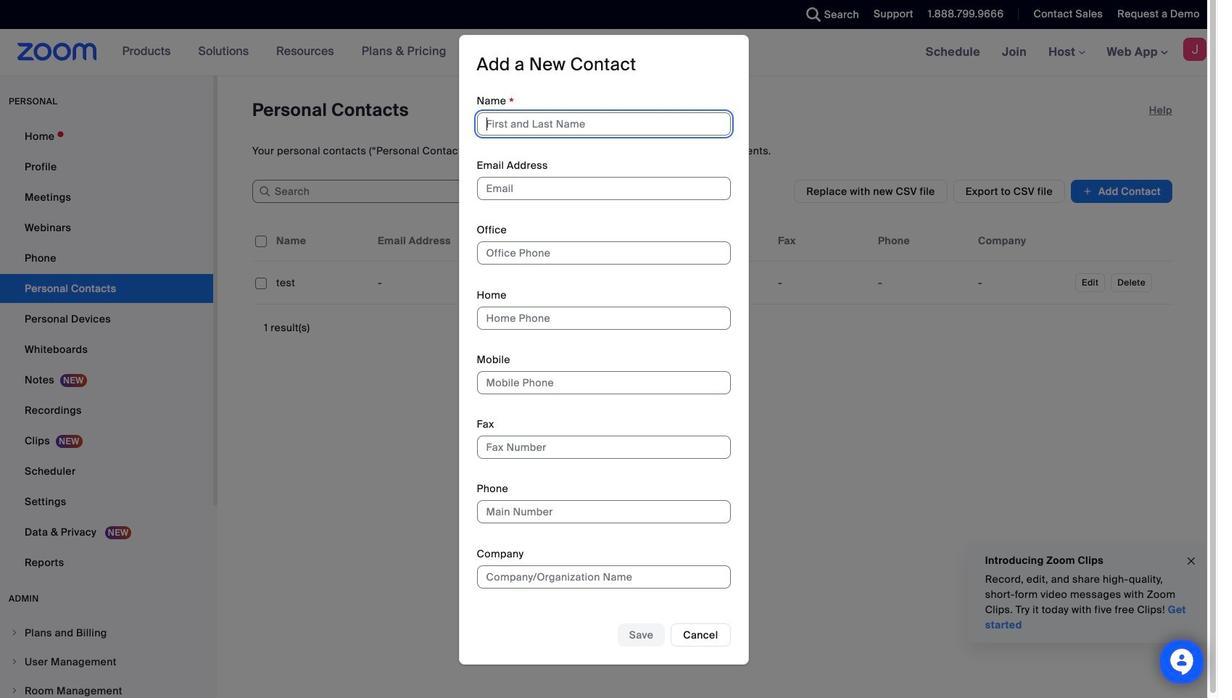 Task type: locate. For each thing, give the bounding box(es) containing it.
dialog
[[459, 35, 749, 665]]

application
[[252, 221, 1184, 316]]

Home Phone text field
[[477, 307, 731, 330]]

Office Phone text field
[[477, 242, 731, 265]]

add image
[[1083, 184, 1093, 199]]

banner
[[0, 29, 1219, 76]]

Search Contacts Input text field
[[252, 180, 470, 203]]

Email text field
[[477, 177, 731, 200]]

close image
[[1186, 553, 1198, 570]]

Company/Organization Name text field
[[477, 565, 731, 589]]

Main Number text field
[[477, 501, 731, 524]]

cell
[[572, 262, 672, 305], [271, 268, 372, 297], [372, 268, 472, 297], [472, 268, 572, 297], [672, 268, 772, 297], [772, 268, 873, 297], [873, 268, 973, 297], [973, 268, 1073, 297]]

First and Last Name text field
[[477, 112, 731, 136]]



Task type: vqa. For each thing, say whether or not it's contained in the screenshot.
Search Contacts Input text field on the left of page
yes



Task type: describe. For each thing, give the bounding box(es) containing it.
Fax Number text field
[[477, 436, 731, 459]]

Mobile Phone text field
[[477, 371, 731, 394]]

admin menu menu
[[0, 619, 213, 698]]

personal menu menu
[[0, 122, 213, 579]]

meetings navigation
[[915, 29, 1219, 76]]

product information navigation
[[111, 29, 458, 75]]



